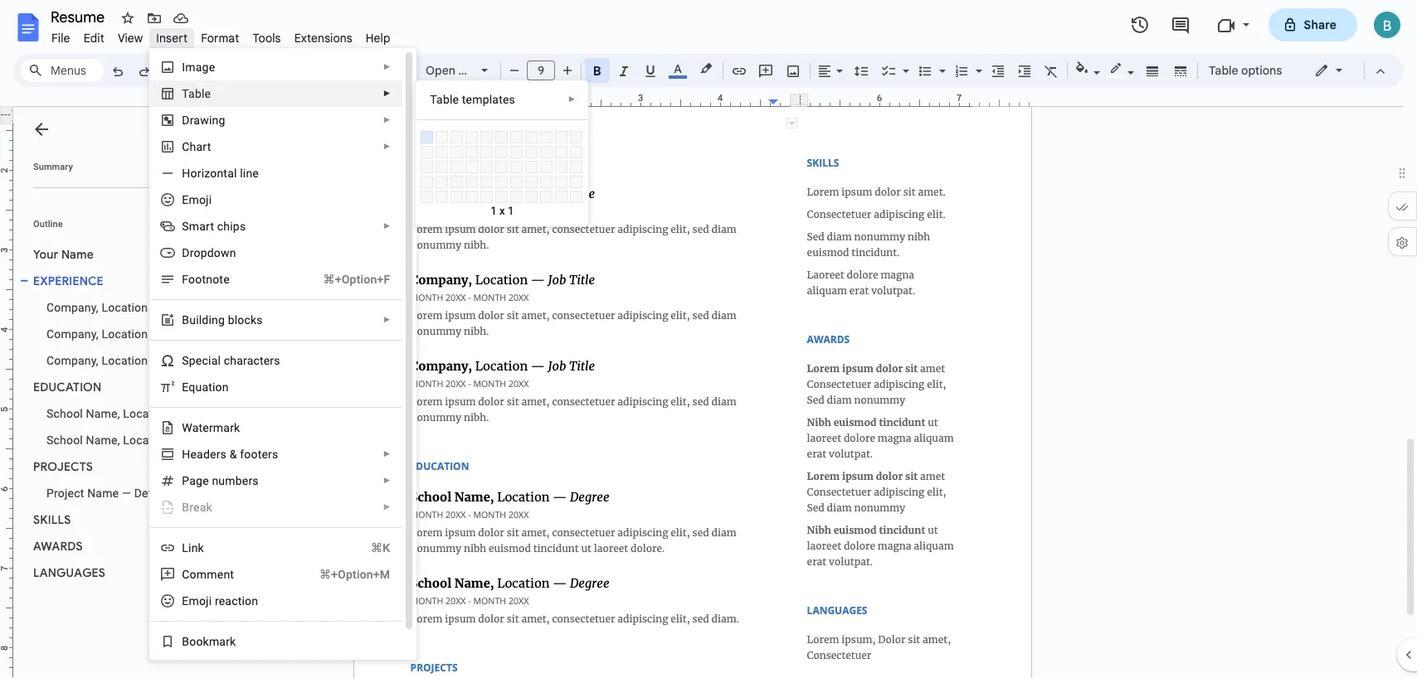 Task type: vqa. For each thing, say whether or not it's contained in the screenshot.


Task type: describe. For each thing, give the bounding box(es) containing it.
education
[[33, 380, 102, 395]]

headers & footers h element
[[182, 448, 283, 461]]

building blocks u element
[[182, 314, 268, 327]]

bookmark b element
[[182, 636, 241, 649]]

mode and view toolbar
[[1302, 54, 1394, 87]]

insert
[[156, 31, 188, 46]]

u
[[189, 314, 196, 327]]

watermark
[[182, 422, 240, 435]]

2 name, from the top
[[86, 434, 120, 447]]

line & paragraph spacing image
[[852, 59, 871, 82]]

help menu item
[[359, 28, 397, 48]]

options
[[1242, 63, 1282, 78]]

1 school name, location — degree from the top
[[46, 407, 222, 421]]

summary
[[33, 162, 73, 173]]

border dash image
[[1171, 59, 1191, 82]]

templates
[[462, 93, 515, 106]]

table for table templates
[[430, 93, 459, 106]]

2 job from the top
[[163, 328, 183, 341]]

i
[[182, 61, 185, 74]]

table templates
[[430, 93, 515, 106]]

menu bar banner
[[0, 0, 1417, 679]]

awards
[[33, 539, 83, 554]]

name for project
[[87, 487, 119, 500]]

2 degree from the top
[[185, 434, 222, 447]]

h
[[182, 448, 190, 461]]

smart
[[182, 220, 214, 233]]

pa
[[182, 475, 196, 488]]

e quation
[[182, 381, 229, 394]]

application containing share
[[0, 0, 1417, 679]]

foot n ote
[[182, 273, 230, 286]]

menu bar inside menu bar banner
[[45, 22, 397, 49]]

Star checkbox
[[116, 7, 139, 30]]

co m ment
[[182, 568, 234, 582]]

insert image image
[[784, 59, 803, 82]]

project
[[46, 487, 84, 500]]

extensions
[[294, 31, 353, 46]]

outline
[[33, 219, 63, 230]]

equation e element
[[182, 381, 234, 394]]

► for t able
[[383, 89, 391, 98]]

► for h eaders & footers
[[383, 450, 391, 459]]

► for i mage
[[383, 62, 391, 71]]

ilding
[[196, 314, 225, 327]]

menu item containing brea
[[150, 223, 403, 679]]

c
[[202, 354, 208, 368]]

your name
[[33, 247, 94, 262]]

edit
[[84, 31, 104, 46]]

b for ookmark
[[182, 636, 189, 649]]

smart chips
[[182, 220, 246, 233]]

x
[[500, 205, 505, 217]]

1 school from the top
[[46, 407, 83, 421]]

characters
[[224, 354, 280, 368]]

help
[[366, 31, 391, 46]]

menu containing i
[[144, 0, 417, 679]]

⌘k
[[371, 542, 390, 555]]

table templates semicolon element
[[430, 93, 520, 106]]

1‬
[[508, 205, 514, 217]]

pa g e numbers
[[182, 475, 259, 488]]

1 job from the top
[[163, 301, 183, 315]]

highlight color image
[[697, 59, 715, 79]]

ial
[[208, 354, 221, 368]]

► inside table templates menu
[[568, 95, 576, 104]]

blocks
[[228, 314, 263, 327]]

insert menu item
[[150, 28, 194, 48]]

outline heading
[[13, 218, 239, 242]]

file
[[51, 31, 70, 46]]

open sans
[[426, 63, 485, 78]]

&
[[230, 448, 237, 461]]

detail
[[134, 487, 165, 500]]

smart chips z element
[[182, 220, 251, 233]]

i mage
[[182, 61, 215, 74]]

bulleted list menu image
[[935, 60, 946, 66]]

2 company, location — job title from the top
[[46, 328, 209, 341]]

project name — detail
[[46, 487, 165, 500]]

n
[[206, 273, 213, 286]]

tools
[[253, 31, 281, 46]]

3 job from the top
[[163, 354, 183, 368]]

emoji for emoji reaction
[[182, 595, 212, 608]]

image i element
[[182, 61, 220, 74]]

watermark j element
[[182, 422, 245, 435]]

1 name, from the top
[[86, 407, 120, 421]]

share button
[[1269, 8, 1358, 41]]

link l element
[[182, 542, 209, 555]]

horizontal line r element
[[182, 167, 264, 180]]

Font size text field
[[528, 61, 554, 81]]

skills
[[33, 513, 71, 528]]

eaders
[[190, 448, 227, 461]]

sans
[[458, 63, 485, 78]]

► for d rawing
[[383, 115, 391, 124]]

m
[[197, 568, 207, 582]]

document outline element
[[13, 107, 239, 679]]

2 menu item from the top
[[150, 656, 403, 679]]

emoji reaction
[[182, 595, 258, 608]]

chips
[[217, 220, 246, 233]]

spe c ial characters
[[182, 354, 280, 368]]

able
[[188, 87, 211, 100]]

⌘+option+f
[[323, 273, 390, 286]]

ote
[[213, 273, 230, 286]]

view
[[118, 31, 143, 46]]

border width image
[[1143, 59, 1162, 82]]

d rawing
[[182, 114, 225, 127]]

table options
[[1209, 63, 1282, 78]]

1 title from the top
[[186, 301, 209, 315]]



Task type: locate. For each thing, give the bounding box(es) containing it.
view menu item
[[111, 28, 150, 48]]

dropdown
[[182, 246, 236, 260]]

brea
[[182, 501, 206, 515]]

share
[[1304, 17, 1337, 32]]

2 school name, location — degree from the top
[[46, 434, 222, 447]]

b ookmark
[[182, 636, 236, 649]]

table down open
[[430, 93, 459, 106]]

table inside menu
[[430, 93, 459, 106]]

1 company, location — job title from the top
[[46, 301, 209, 315]]

special characters c element
[[182, 354, 285, 368]]

1 vertical spatial b
[[182, 636, 189, 649]]

‪1 x 1‬
[[491, 205, 514, 217]]

b down emoji reaction
[[182, 636, 189, 649]]

title down u at the top left of the page
[[186, 328, 209, 341]]

1 vertical spatial table
[[430, 93, 459, 106]]

Menus field
[[21, 59, 104, 82]]

ment
[[207, 568, 234, 582]]

—
[[151, 301, 160, 315], [151, 328, 160, 341], [151, 354, 160, 368], [172, 407, 182, 421], [172, 434, 182, 447], [122, 487, 131, 500]]

job left u at the top left of the page
[[163, 301, 183, 315]]

footnote n element
[[182, 273, 235, 286]]

1 emoji from the top
[[182, 193, 212, 207]]

emoji down m
[[182, 595, 212, 608]]

►
[[383, 62, 391, 71], [383, 89, 391, 98], [568, 95, 576, 104], [383, 115, 391, 124], [383, 142, 391, 151], [383, 222, 391, 231], [383, 315, 391, 324], [383, 450, 391, 459], [383, 476, 391, 486], [383, 503, 391, 512]]

2 vertical spatial company,
[[46, 354, 99, 368]]

dropdown 6 element
[[182, 246, 241, 260]]

0 vertical spatial b
[[182, 314, 189, 327]]

0 vertical spatial school name, location — degree
[[46, 407, 222, 421]]

1 company, from the top
[[46, 301, 99, 315]]

ookmark
[[189, 636, 236, 649]]

3 company, from the top
[[46, 354, 99, 368]]

summary heading
[[33, 161, 73, 174]]

edit menu item
[[77, 28, 111, 48]]

degree
[[185, 407, 222, 421], [185, 434, 222, 447]]

co
[[182, 568, 197, 582]]

2 b from the top
[[182, 636, 189, 649]]

0 vertical spatial school
[[46, 407, 83, 421]]

format
[[201, 31, 239, 46]]

⌘+option+m
[[319, 568, 390, 582]]

numbered list menu image
[[972, 60, 983, 66]]

company, location — job title up e
[[46, 354, 209, 368]]

name, down "education"
[[86, 407, 120, 421]]

b u ilding blocks
[[182, 314, 263, 327]]

format menu item
[[194, 28, 246, 48]]

degree up eaders
[[185, 434, 222, 447]]

brea k
[[182, 501, 212, 515]]

line
[[240, 167, 259, 180]]

1 horizontal spatial table
[[1209, 63, 1239, 78]]

school down "education"
[[46, 407, 83, 421]]

your
[[33, 247, 58, 262]]

name for your
[[61, 247, 94, 262]]

0 vertical spatial company,
[[46, 301, 99, 315]]

table options button
[[1202, 58, 1290, 83]]

r
[[197, 167, 201, 180]]

⌘+option+f element
[[303, 271, 390, 288]]

menu
[[144, 0, 417, 679]]

► for e numbers
[[383, 476, 391, 486]]

file menu item
[[45, 28, 77, 48]]

1 vertical spatial degree
[[185, 434, 222, 447]]

languages
[[33, 566, 106, 581]]

job up e
[[163, 354, 183, 368]]

name right project
[[87, 487, 119, 500]]

emoji 7 element
[[182, 193, 217, 207]]

Rename text field
[[45, 7, 115, 27]]

1 vertical spatial school
[[46, 434, 83, 447]]

open
[[426, 63, 456, 78]]

1 degree from the top
[[185, 407, 222, 421]]

table inside button
[[1209, 63, 1239, 78]]

3 company, location — job title from the top
[[46, 354, 209, 368]]

1 vertical spatial company,
[[46, 328, 99, 341]]

1 vertical spatial name
[[87, 487, 119, 500]]

b for u
[[182, 314, 189, 327]]

table t element
[[182, 87, 216, 100]]

1 vertical spatial emoji
[[182, 595, 212, 608]]

school name, location — degree up "h"
[[46, 434, 222, 447]]

drawing d element
[[182, 114, 230, 127]]

click to select borders image
[[787, 118, 798, 129]]

k
[[206, 501, 212, 515]]

mage
[[185, 61, 215, 74]]

school up the projects
[[46, 434, 83, 447]]

emoji
[[182, 193, 212, 207], [182, 595, 212, 608]]

application
[[0, 0, 1417, 679]]

► inside menu item
[[383, 503, 391, 512]]

break k element
[[182, 501, 217, 515]]

table for table options
[[1209, 63, 1239, 78]]

reaction
[[215, 595, 258, 608]]

e
[[203, 475, 209, 488]]

0 vertical spatial title
[[186, 301, 209, 315]]

chart q element
[[182, 140, 216, 154]]

projects
[[33, 460, 93, 475]]

h eaders & footers
[[182, 448, 278, 461]]

company, location — job title
[[46, 301, 209, 315], [46, 328, 209, 341], [46, 354, 209, 368]]

school name, location — degree
[[46, 407, 222, 421], [46, 434, 222, 447]]

‪1
[[491, 205, 497, 217]]

table templates menu
[[416, 81, 719, 429]]

t
[[182, 87, 188, 100]]

main toolbar
[[103, 0, 1291, 471]]

degree up watermark
[[185, 407, 222, 421]]

Font size field
[[527, 61, 562, 81]]

2 vertical spatial company, location — job title
[[46, 354, 209, 368]]

1 vertical spatial company, location — job title
[[46, 328, 209, 341]]

g
[[196, 475, 203, 488]]

company, location — job title down experience
[[46, 301, 209, 315]]

emoji for emoji 7 element
[[182, 193, 212, 207]]

e
[[182, 381, 189, 394]]

menu bar containing file
[[45, 22, 397, 49]]

title up e quation on the left bottom of page
[[186, 354, 209, 368]]

name
[[61, 247, 94, 262], [87, 487, 119, 500]]

‪1 x 1‬ menu item
[[417, 127, 719, 429]]

1 b from the top
[[182, 314, 189, 327]]

d
[[182, 114, 190, 127]]

2 emoji from the top
[[182, 595, 212, 608]]

page numbers g element
[[182, 475, 264, 488]]

ink
[[188, 542, 204, 555]]

footers
[[240, 448, 278, 461]]

t able
[[182, 87, 211, 100]]

2 company, from the top
[[46, 328, 99, 341]]

company, location — job title down u at the top left of the page
[[46, 328, 209, 341]]

1 menu item from the top
[[150, 223, 403, 679]]

tools menu item
[[246, 28, 288, 48]]

comment m element
[[182, 568, 239, 582]]

1 vertical spatial school name, location — degree
[[46, 434, 222, 447]]

izontal
[[201, 167, 237, 180]]

b left ilding
[[182, 314, 189, 327]]

emoji reaction 5 element
[[182, 595, 263, 608]]

extensions menu item
[[288, 28, 359, 48]]

rawing
[[190, 114, 225, 127]]

► for brea k
[[383, 503, 391, 512]]

table
[[1209, 63, 1239, 78], [430, 93, 459, 106]]

l
[[182, 542, 188, 555]]

menu item
[[150, 223, 403, 679], [150, 656, 403, 679]]

0 vertical spatial job
[[163, 301, 183, 315]]

font list. open sans selected. option
[[426, 59, 485, 82]]

chart
[[182, 140, 211, 154]]

quation
[[189, 381, 229, 394]]

numbers
[[212, 475, 259, 488]]

3 title from the top
[[186, 354, 209, 368]]

0 vertical spatial table
[[1209, 63, 1239, 78]]

location
[[102, 301, 148, 315], [102, 328, 148, 341], [102, 354, 148, 368], [123, 407, 169, 421], [123, 434, 169, 447]]

2 vertical spatial job
[[163, 354, 183, 368]]

0 vertical spatial company, location — job title
[[46, 301, 209, 315]]

2 school from the top
[[46, 434, 83, 447]]

title down foot
[[186, 301, 209, 315]]

2 vertical spatial title
[[186, 354, 209, 368]]

foot
[[182, 273, 206, 286]]

1 vertical spatial title
[[186, 328, 209, 341]]

0 horizontal spatial table
[[430, 93, 459, 106]]

⌘k element
[[351, 540, 390, 557]]

spe
[[182, 354, 202, 368]]

0 vertical spatial emoji
[[182, 193, 212, 207]]

menu bar
[[45, 22, 397, 49]]

table left options
[[1209, 63, 1239, 78]]

name up experience
[[61, 247, 94, 262]]

ho
[[182, 167, 197, 180]]

0 vertical spatial degree
[[185, 407, 222, 421]]

0 vertical spatial name
[[61, 247, 94, 262]]

name, up the projects
[[86, 434, 120, 447]]

1 vertical spatial name,
[[86, 434, 120, 447]]

0 vertical spatial name,
[[86, 407, 120, 421]]

checklist menu image
[[899, 60, 910, 66]]

name,
[[86, 407, 120, 421], [86, 434, 120, 447]]

1 vertical spatial job
[[163, 328, 183, 341]]

► for ilding blocks
[[383, 315, 391, 324]]

2 title from the top
[[186, 328, 209, 341]]

title
[[186, 301, 209, 315], [186, 328, 209, 341], [186, 354, 209, 368]]

experience
[[33, 274, 104, 289]]

text color image
[[669, 59, 687, 79]]

emoji up smart
[[182, 193, 212, 207]]

job up the spe
[[163, 328, 183, 341]]

⌘+option+m element
[[300, 567, 390, 583]]

school name, location — degree down e
[[46, 407, 222, 421]]

l ink
[[182, 542, 204, 555]]

ho r izontal line
[[182, 167, 259, 180]]



